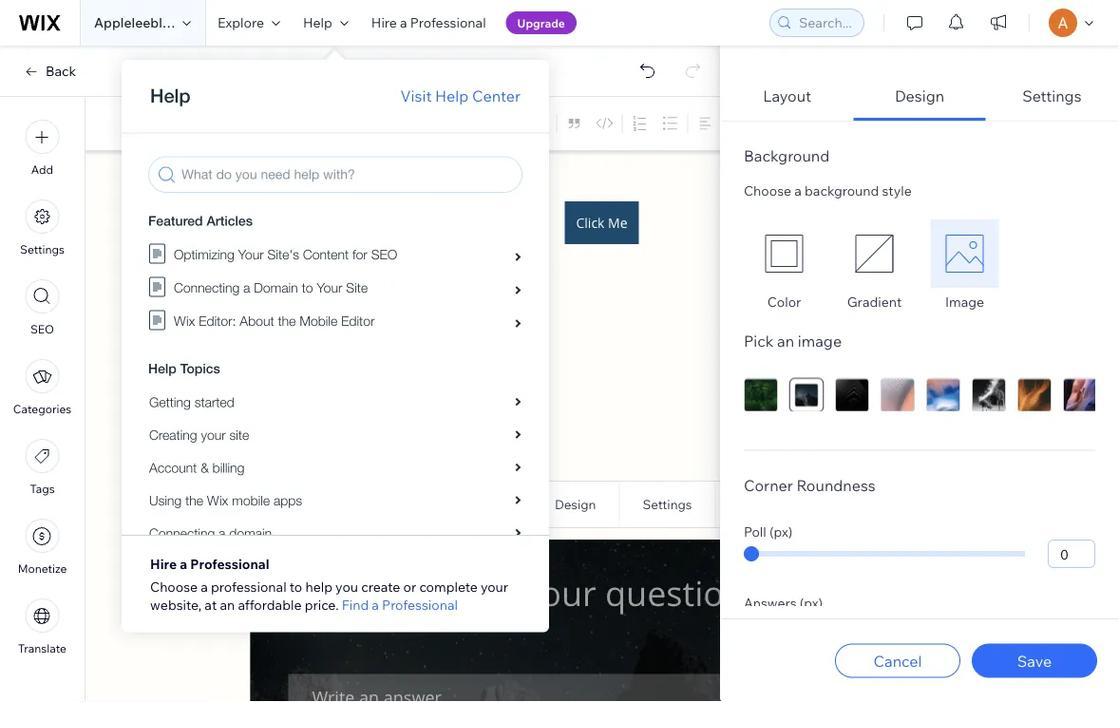 Task type: describe. For each thing, give the bounding box(es) containing it.
upgrade button
[[506, 11, 577, 34]]

at
[[205, 596, 217, 613]]

menu containing add
[[0, 108, 85, 667]]

settings inside tab list
[[1023, 86, 1082, 105]]

style
[[882, 182, 912, 199]]

create
[[361, 579, 400, 595]]

complete
[[419, 579, 478, 595]]

translate
[[18, 641, 66, 656]]

me
[[608, 214, 628, 231]]

help button
[[292, 0, 360, 46]]

none number field inside design 'tab panel'
[[1048, 540, 1096, 568]]

seo
[[30, 322, 54, 336]]

a inside design 'tab panel'
[[795, 182, 802, 199]]

answers
[[744, 595, 797, 611]]

image
[[798, 331, 842, 350]]

ricosmodal dialog
[[720, 0, 1119, 702]]

poll for poll
[[744, 26, 776, 49]]

hire inside "link"
[[371, 14, 397, 31]]

1 vertical spatial design button
[[550, 492, 601, 517]]

professional
[[211, 579, 287, 595]]

visit
[[401, 86, 432, 105]]

background
[[744, 146, 830, 165]]

design tab panel
[[721, 122, 1118, 640]]

affordable
[[238, 596, 302, 613]]

answers (px)
[[744, 595, 823, 611]]

tags button
[[25, 439, 59, 496]]

an inside choose a professional to help you create or complete your website, at an affordable price.
[[220, 596, 235, 613]]

1 horizontal spatial settings button
[[638, 492, 697, 517]]

1 vertical spatial design
[[555, 497, 596, 513]]

hire a professional inside "link"
[[371, 14, 486, 31]]

choose for choose a professional to help you create or complete your website, at an affordable price.
[[150, 579, 198, 595]]

your
[[481, 579, 508, 595]]

you
[[336, 579, 358, 595]]

list box inside design 'tab panel'
[[744, 220, 1096, 310]]

explore
[[218, 14, 264, 31]]

pick
[[744, 331, 774, 350]]

seo button
[[25, 279, 59, 336]]

back
[[46, 63, 76, 79]]

tab list inside ricosmodal dialog
[[721, 74, 1118, 640]]

choose for choose a background style
[[744, 182, 792, 199]]

layout
[[763, 86, 812, 105]]

tags
[[30, 482, 55, 496]]

poll (px)
[[744, 523, 793, 540]]

Search... field
[[793, 10, 858, 36]]

add button
[[25, 120, 59, 177]]

find
[[342, 596, 369, 613]]

choose a background style
[[744, 182, 912, 199]]

visit help center link
[[401, 85, 521, 107]]

corner
[[744, 476, 793, 495]]

to
[[290, 579, 302, 595]]

price.
[[305, 596, 339, 613]]

find a professional
[[342, 596, 458, 613]]

color
[[767, 294, 801, 310]]

click me
[[576, 214, 628, 231]]



Task type: locate. For each thing, give the bounding box(es) containing it.
categories button
[[13, 359, 71, 416]]

monetize
[[18, 562, 67, 576]]

0 vertical spatial help
[[303, 14, 332, 31]]

visit help center
[[401, 86, 521, 105]]

0 horizontal spatial choose
[[150, 579, 198, 595]]

back button
[[23, 63, 76, 80]]

help
[[305, 579, 333, 595]]

1 vertical spatial hire a professional
[[150, 555, 269, 572]]

find a professional link
[[342, 596, 458, 613]]

professional down or
[[382, 596, 458, 613]]

hire right "help" button
[[371, 14, 397, 31]]

0 horizontal spatial settings button
[[20, 200, 65, 257]]

click
[[576, 214, 605, 231]]

help
[[303, 14, 332, 31], [435, 86, 469, 105]]

a down background
[[795, 182, 802, 199]]

0 vertical spatial design
[[895, 86, 945, 105]]

choose down background
[[744, 182, 792, 199]]

None number field
[[1048, 540, 1096, 568]]

background
[[805, 182, 879, 199]]

choose inside design 'tab panel'
[[744, 182, 792, 199]]

1 horizontal spatial an
[[777, 331, 795, 350]]

design button
[[854, 74, 986, 121], [550, 492, 601, 517]]

help inside button
[[303, 14, 332, 31]]

notes button
[[1020, 111, 1097, 136]]

2 poll from the top
[[744, 523, 767, 540]]

poll inside design 'tab panel'
[[744, 523, 767, 540]]

a inside choose a professional to help you create or complete your website, at an affordable price.
[[201, 579, 208, 595]]

an
[[777, 331, 795, 350], [220, 596, 235, 613]]

hire a professional link
[[360, 0, 498, 46]]

1 vertical spatial settings button
[[20, 200, 65, 257]]

professional for hire a professional "link"
[[410, 14, 486, 31]]

0 horizontal spatial design
[[555, 497, 596, 513]]

list box containing color
[[744, 220, 1096, 310]]

upgrade
[[518, 16, 565, 30]]

or
[[403, 579, 416, 595]]

help right the explore
[[303, 14, 332, 31]]

0 horizontal spatial hire a professional
[[150, 555, 269, 572]]

poll down corner
[[744, 523, 767, 540]]

an right pick
[[777, 331, 795, 350]]

0 vertical spatial an
[[777, 331, 795, 350]]

0 horizontal spatial hire
[[150, 555, 177, 572]]

1 vertical spatial an
[[220, 596, 235, 613]]

list box
[[744, 220, 1096, 310]]

corner roundness
[[744, 476, 876, 495]]

a up visit
[[400, 14, 407, 31]]

1 horizontal spatial hire
[[371, 14, 397, 31]]

professional inside hire a professional "link"
[[410, 14, 486, 31]]

1 horizontal spatial design button
[[854, 74, 986, 121]]

help right visit
[[435, 86, 469, 105]]

add
[[31, 162, 53, 177]]

save
[[1017, 651, 1052, 670]]

professional for the find a professional link
[[382, 596, 458, 613]]

0 vertical spatial poll
[[744, 26, 776, 49]]

settings button
[[986, 74, 1118, 121], [20, 200, 65, 257], [638, 492, 697, 517]]

a down "create"
[[372, 596, 379, 613]]

translate button
[[18, 599, 66, 656]]

an right the at
[[220, 596, 235, 613]]

0 vertical spatial professional
[[410, 14, 486, 31]]

image
[[945, 294, 985, 310]]

1 vertical spatial choose
[[150, 579, 198, 595]]

design
[[895, 86, 945, 105], [555, 497, 596, 513]]

1 vertical spatial hire
[[150, 555, 177, 572]]

a up website,
[[180, 555, 187, 572]]

1 horizontal spatial help
[[435, 86, 469, 105]]

1 horizontal spatial settings
[[643, 497, 692, 513]]

(px) down corner
[[770, 523, 793, 540]]

poll for poll (px)
[[744, 523, 767, 540]]

0 horizontal spatial (px)
[[770, 523, 793, 540]]

roundness
[[797, 476, 876, 495]]

a inside "link"
[[400, 14, 407, 31]]

0 vertical spatial hire a professional
[[371, 14, 486, 31]]

poll
[[744, 26, 776, 49], [744, 523, 767, 540]]

1 horizontal spatial choose
[[744, 182, 792, 199]]

hire a professional up the at
[[150, 555, 269, 572]]

tab list containing layout
[[721, 74, 1118, 640]]

2 vertical spatial settings
[[643, 497, 692, 513]]

a
[[400, 14, 407, 31], [795, 182, 802, 199], [180, 555, 187, 572], [201, 579, 208, 595], [372, 596, 379, 613]]

click me button
[[565, 201, 639, 244]]

tab list
[[721, 74, 1118, 640]]

1 horizontal spatial (px)
[[800, 595, 823, 611]]

professional
[[410, 14, 486, 31], [190, 555, 269, 572], [382, 596, 458, 613]]

(px) right answers
[[800, 595, 823, 611]]

pick an image
[[744, 331, 842, 350]]

poll up layout
[[744, 26, 776, 49]]

0 horizontal spatial design button
[[550, 492, 601, 517]]

appleleeblog
[[94, 14, 179, 31]]

hire up website,
[[150, 555, 177, 572]]

none range field inside design 'tab panel'
[[744, 551, 1025, 557]]

hire a professional up visit
[[371, 14, 486, 31]]

professional inside the find a professional link
[[382, 596, 458, 613]]

1 poll from the top
[[744, 26, 776, 49]]

2 horizontal spatial settings
[[1023, 86, 1082, 105]]

a up the at
[[201, 579, 208, 595]]

0 vertical spatial (px)
[[770, 523, 793, 540]]

1 horizontal spatial hire a professional
[[371, 14, 486, 31]]

None text field
[[296, 313, 954, 339], [296, 449, 954, 474], [296, 313, 954, 339], [296, 449, 954, 474]]

(px) for poll (px)
[[770, 523, 793, 540]]

cancel
[[874, 651, 922, 670]]

(px)
[[770, 523, 793, 540], [800, 595, 823, 611]]

an inside design 'tab panel'
[[777, 331, 795, 350]]

2 vertical spatial settings button
[[638, 492, 697, 517]]

choose a professional to help you create or complete your website, at an affordable price.
[[150, 579, 508, 613]]

(px) for answers (px)
[[800, 595, 823, 611]]

0 horizontal spatial settings
[[20, 242, 65, 257]]

center
[[472, 86, 521, 105]]

gradient
[[847, 294, 902, 310]]

layout button
[[721, 74, 854, 121]]

1 vertical spatial professional
[[190, 555, 269, 572]]

cancel button
[[835, 644, 961, 678]]

hire
[[371, 14, 397, 31], [150, 555, 177, 572]]

professional up the visit help center
[[410, 14, 486, 31]]

2 horizontal spatial settings button
[[986, 74, 1118, 121]]

hire a professional
[[371, 14, 486, 31], [150, 555, 269, 572]]

None text field
[[296, 357, 954, 383], [296, 404, 954, 430], [296, 357, 954, 383], [296, 404, 954, 430]]

1 horizontal spatial design
[[895, 86, 945, 105]]

choose inside choose a professional to help you create or complete your website, at an affordable price.
[[150, 579, 198, 595]]

1 vertical spatial (px)
[[800, 595, 823, 611]]

1 vertical spatial settings
[[20, 242, 65, 257]]

design inside tab list
[[895, 86, 945, 105]]

None range field
[[744, 551, 1025, 557]]

monetize button
[[18, 519, 67, 576]]

0 vertical spatial hire
[[371, 14, 397, 31]]

notes
[[1054, 115, 1091, 132]]

Click Me text field
[[250, 75, 954, 702]]

website,
[[150, 596, 202, 613]]

choose
[[744, 182, 792, 199], [150, 579, 198, 595]]

settings
[[1023, 86, 1082, 105], [20, 242, 65, 257], [643, 497, 692, 513]]

professional up professional
[[190, 555, 269, 572]]

0 vertical spatial settings
[[1023, 86, 1082, 105]]

1 vertical spatial help
[[435, 86, 469, 105]]

categories
[[13, 402, 71, 416]]

menu
[[0, 108, 85, 667]]

save button
[[972, 644, 1098, 678]]

1 vertical spatial poll
[[744, 523, 767, 540]]

choose up website,
[[150, 579, 198, 595]]

0 vertical spatial design button
[[854, 74, 986, 121]]

2 vertical spatial professional
[[382, 596, 458, 613]]

0 vertical spatial settings button
[[986, 74, 1118, 121]]

0 horizontal spatial an
[[220, 596, 235, 613]]

0 horizontal spatial help
[[303, 14, 332, 31]]

0 vertical spatial choose
[[744, 182, 792, 199]]



Task type: vqa. For each thing, say whether or not it's contained in the screenshot.
Center on the top left
yes



